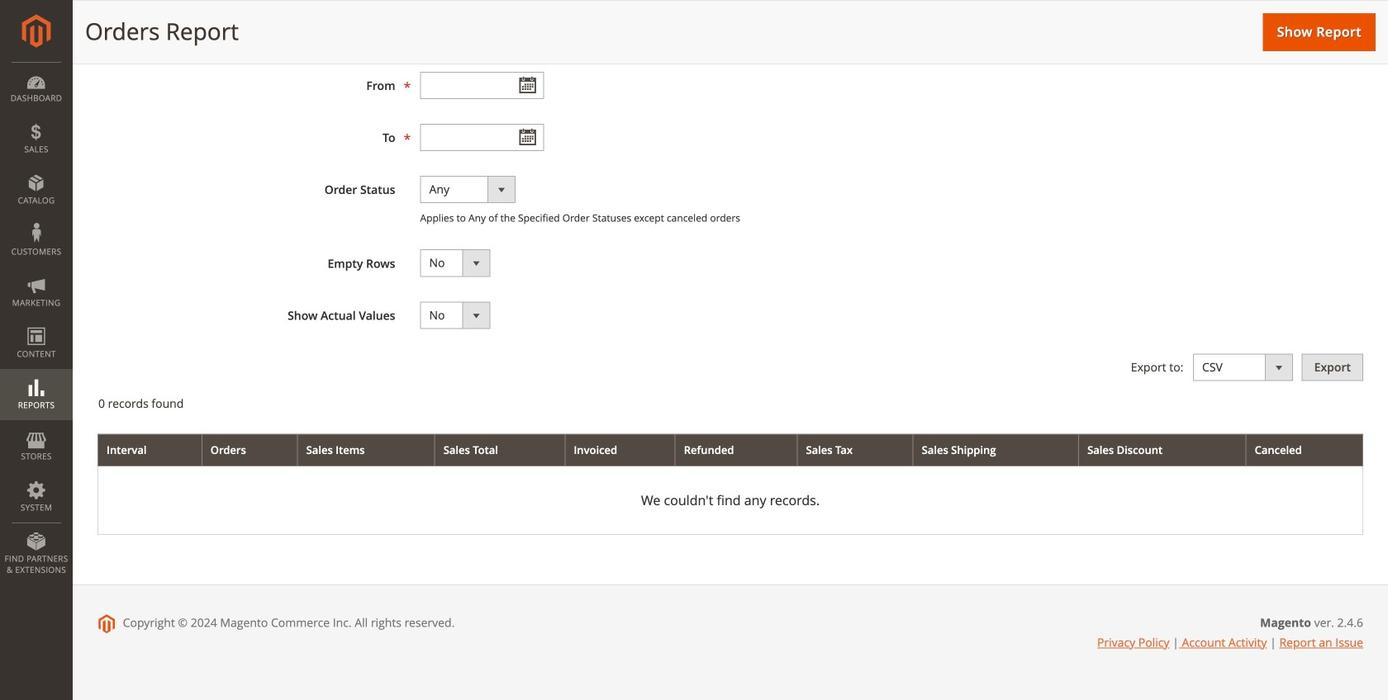 Task type: describe. For each thing, give the bounding box(es) containing it.
magento admin panel image
[[22, 14, 51, 48]]



Task type: locate. For each thing, give the bounding box(es) containing it.
None text field
[[420, 124, 544, 151]]

None text field
[[420, 72, 544, 99]]

menu bar
[[0, 62, 73, 584]]



